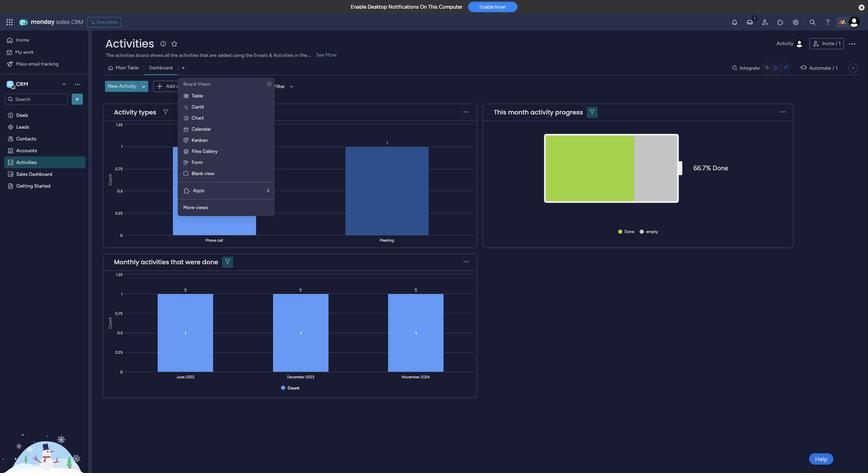 Task type: describe. For each thing, give the bounding box(es) containing it.
activity for activity
[[777, 41, 794, 46]]

automate
[[810, 65, 832, 71]]

empty
[[647, 229, 659, 234]]

calendar
[[192, 126, 211, 132]]

invite / 1
[[823, 41, 841, 46]]

Search in workspace field
[[15, 95, 58, 103]]

see plans button
[[87, 17, 121, 27]]

plans
[[106, 19, 118, 25]]

3 the from the left
[[300, 52, 307, 58]]

help button
[[810, 453, 834, 465]]

leads
[[16, 124, 29, 130]]

dapulse close image
[[859, 4, 865, 11]]

enable for enable desktop notifications on this computer
[[351, 4, 367, 10]]

1 image
[[752, 14, 758, 22]]

enable now! button
[[468, 2, 518, 12]]

1 horizontal spatial done
[[713, 164, 729, 172]]

gallery
[[203, 148, 218, 154]]

see for see plans
[[97, 19, 105, 25]]

add widget
[[166, 83, 191, 89]]

v2 funnel image for this month activity progress
[[590, 110, 595, 115]]

more inside see more link
[[326, 52, 337, 58]]

autopilot image
[[801, 63, 807, 72]]

files
[[192, 148, 202, 154]]

activity inside button
[[119, 83, 136, 89]]

add widget button
[[153, 81, 195, 92]]

1 vertical spatial table
[[192, 93, 203, 99]]

c
[[8, 81, 12, 87]]

options image
[[74, 96, 81, 103]]

home button
[[4, 35, 75, 46]]

my work
[[15, 49, 34, 55]]

getting
[[16, 183, 33, 189]]

public dashboard image
[[7, 171, 14, 177]]

monday
[[31, 18, 55, 26]]

crm inside workspace selection "element"
[[16, 81, 28, 87]]

views
[[197, 81, 211, 87]]

list arrow image
[[267, 188, 269, 193]]

shows
[[150, 52, 164, 58]]

main table
[[116, 65, 139, 71]]

dapulse integrations image
[[732, 65, 738, 71]]

add to favorites image
[[171, 40, 178, 47]]

2 the from the left
[[246, 52, 253, 58]]

deals
[[16, 112, 28, 118]]

mass email tracking
[[16, 61, 59, 67]]

help
[[816, 455, 828, 462]]

board
[[136, 52, 149, 58]]

desktop
[[368, 4, 387, 10]]

filter button
[[263, 81, 296, 92]]

new activity
[[108, 83, 136, 89]]

1 vertical spatial more
[[183, 205, 195, 210]]

1 horizontal spatial crm
[[71, 18, 83, 26]]

added
[[218, 52, 232, 58]]

66.7% done
[[694, 164, 729, 172]]

are
[[210, 52, 217, 58]]

dashboard inside button
[[149, 65, 173, 71]]

1 vertical spatial apps image
[[183, 187, 190, 194]]

activity button
[[774, 38, 807, 49]]

sales
[[56, 18, 70, 26]]

more views
[[183, 205, 208, 210]]

chart
[[192, 115, 204, 121]]

sales dashboard
[[16, 171, 52, 177]]

enable desktop notifications on this computer
[[351, 4, 463, 10]]

see more link
[[316, 52, 338, 59]]

1 horizontal spatial this
[[494, 108, 507, 117]]

dashboard inside list box
[[29, 171, 52, 177]]

form
[[192, 160, 203, 165]]

activities inside list box
[[16, 159, 37, 165]]

see plans
[[97, 19, 118, 25]]

board
[[183, 81, 196, 87]]

66.7%
[[694, 164, 712, 172]]

mass email tracking button
[[4, 58, 75, 70]]

emails settings image
[[793, 19, 800, 26]]

monthly activities that were done
[[114, 258, 218, 266]]

0 vertical spatial apps image
[[777, 19, 784, 26]]

mass
[[16, 61, 27, 67]]

activity types
[[114, 108, 156, 117]]

progress
[[556, 108, 583, 117]]

add view image
[[182, 65, 185, 71]]

/ for invite
[[836, 41, 838, 46]]

emails
[[254, 52, 268, 58]]

v2 funnel image
[[163, 110, 168, 115]]

using
[[233, 52, 244, 58]]

month
[[508, 108, 529, 117]]

invite / 1 button
[[810, 38, 844, 49]]

new
[[108, 83, 118, 89]]

in
[[295, 52, 299, 58]]

my
[[15, 49, 22, 55]]

widget
[[176, 83, 191, 89]]

/ for automate
[[833, 65, 835, 71]]

help image
[[825, 19, 832, 26]]

the
[[106, 52, 114, 58]]

automate / 1
[[810, 65, 838, 71]]

options image
[[849, 40, 857, 48]]

arrow down image
[[288, 82, 296, 91]]

v2 funnel image for monthly activities that were done
[[225, 259, 230, 265]]

see more
[[316, 52, 337, 58]]

on
[[420, 4, 427, 10]]

monthly
[[114, 258, 139, 266]]

0 horizontal spatial that
[[171, 258, 184, 266]]

the activities board shows all the activities that are added using the emails & activities in the page.
[[106, 52, 320, 58]]

tracking
[[41, 61, 59, 67]]

new activity button
[[105, 81, 139, 92]]

accounts
[[16, 147, 37, 153]]



Task type: locate. For each thing, give the bounding box(es) containing it.
v2 funnel image
[[590, 110, 595, 115], [225, 259, 230, 265]]

main
[[116, 65, 126, 71]]

add
[[166, 83, 175, 89]]

activities for board
[[115, 52, 135, 58]]

show board description image
[[159, 40, 167, 47]]

0 horizontal spatial more dots image
[[464, 259, 469, 265]]

invite members image
[[762, 19, 769, 26]]

getting started
[[16, 183, 50, 189]]

1 horizontal spatial /
[[836, 41, 838, 46]]

see right in
[[316, 52, 325, 58]]

invite
[[823, 41, 835, 46]]

1 vertical spatial dashboard
[[29, 171, 52, 177]]

the right in
[[300, 52, 307, 58]]

lottie animation element
[[0, 403, 88, 473]]

1 horizontal spatial see
[[316, 52, 325, 58]]

1 the from the left
[[171, 52, 178, 58]]

/ inside invite / 1 button
[[836, 41, 838, 46]]

workspace image
[[7, 80, 14, 88]]

types
[[139, 108, 156, 117]]

activities right &
[[273, 52, 294, 58]]

notifications
[[389, 4, 419, 10]]

1 horizontal spatial 1
[[839, 41, 841, 46]]

search everything image
[[810, 19, 817, 26]]

notifications image
[[732, 19, 739, 26]]

0 vertical spatial done
[[713, 164, 729, 172]]

activities up board
[[105, 36, 154, 51]]

0 horizontal spatial crm
[[16, 81, 28, 87]]

dashboard button
[[144, 62, 178, 74]]

that left are
[[200, 52, 209, 58]]

/ right "automate"
[[833, 65, 835, 71]]

blank
[[192, 171, 203, 177]]

table up gantt
[[192, 93, 203, 99]]

done
[[202, 258, 218, 266]]

activity left types
[[114, 108, 137, 117]]

option
[[0, 109, 88, 110]]

activities for that
[[141, 258, 169, 266]]

0 horizontal spatial dashboard
[[29, 171, 52, 177]]

1 vertical spatial 1
[[836, 65, 838, 71]]

this month activity progress
[[494, 108, 583, 117]]

1 inside button
[[839, 41, 841, 46]]

apps
[[193, 188, 204, 194]]

see left plans
[[97, 19, 105, 25]]

kanban
[[192, 137, 208, 143]]

1 right invite
[[839, 41, 841, 46]]

0 horizontal spatial 1
[[836, 65, 838, 71]]

more dots image
[[781, 110, 785, 115], [464, 259, 469, 265]]

0 horizontal spatial enable
[[351, 4, 367, 10]]

computer
[[439, 4, 463, 10]]

enable left now!
[[480, 4, 494, 10]]

work
[[23, 49, 34, 55]]

now!
[[495, 4, 506, 10]]

started
[[34, 183, 50, 189]]

0 horizontal spatial table
[[127, 65, 139, 71]]

1 vertical spatial /
[[833, 65, 835, 71]]

crm right workspace image
[[16, 81, 28, 87]]

see for see more
[[316, 52, 325, 58]]

this right on
[[428, 4, 438, 10]]

0 horizontal spatial see
[[97, 19, 105, 25]]

home
[[16, 37, 29, 43]]

filter
[[274, 83, 285, 89]]

Activities field
[[104, 36, 156, 51]]

Search field
[[206, 82, 227, 91]]

more right page. on the top left of page
[[326, 52, 337, 58]]

1 vertical spatial done
[[625, 229, 635, 234]]

0 horizontal spatial activities
[[115, 52, 135, 58]]

crm
[[71, 18, 83, 26], [16, 81, 28, 87]]

more left 'views'
[[183, 205, 195, 210]]

workspace selection element
[[7, 80, 29, 89]]

inbox image
[[747, 19, 754, 26]]

2 vertical spatial activities
[[16, 159, 37, 165]]

0 horizontal spatial done
[[625, 229, 635, 234]]

board views
[[183, 81, 211, 87]]

more dots image for monthly activities that were done
[[464, 259, 469, 265]]

0 vertical spatial more dots image
[[781, 110, 785, 115]]

2 horizontal spatial the
[[300, 52, 307, 58]]

activity right "new"
[[119, 83, 136, 89]]

1 horizontal spatial enable
[[480, 4, 494, 10]]

activities up main table button
[[115, 52, 135, 58]]

1 horizontal spatial dashboard
[[149, 65, 173, 71]]

enable for enable now!
[[480, 4, 494, 10]]

done right '66.7%'
[[713, 164, 729, 172]]

that left were
[[171, 258, 184, 266]]

page.
[[308, 52, 320, 58]]

activity inside popup button
[[777, 41, 794, 46]]

1 vertical spatial that
[[171, 258, 184, 266]]

0 vertical spatial crm
[[71, 18, 83, 26]]

activities right monthly
[[141, 258, 169, 266]]

0 horizontal spatial activities
[[16, 159, 37, 165]]

0 horizontal spatial the
[[171, 52, 178, 58]]

0 horizontal spatial v2 funnel image
[[225, 259, 230, 265]]

more dots image for this month activity progress
[[781, 110, 785, 115]]

1 horizontal spatial table
[[192, 93, 203, 99]]

apps image left apps
[[183, 187, 190, 194]]

1 for automate / 1
[[836, 65, 838, 71]]

activity for activity types
[[114, 108, 137, 117]]

crm right sales
[[71, 18, 83, 26]]

enable left desktop
[[351, 4, 367, 10]]

1 vertical spatial v2 funnel image
[[225, 259, 230, 265]]

0 vertical spatial /
[[836, 41, 838, 46]]

0 vertical spatial see
[[97, 19, 105, 25]]

0 horizontal spatial apps image
[[183, 187, 190, 194]]

1 vertical spatial activities
[[273, 52, 294, 58]]

1 horizontal spatial that
[[200, 52, 209, 58]]

table inside button
[[127, 65, 139, 71]]

main table button
[[105, 62, 144, 74]]

angle down image
[[142, 84, 146, 89]]

0 vertical spatial activities
[[105, 36, 154, 51]]

apps image
[[777, 19, 784, 26], [183, 187, 190, 194]]

all
[[165, 52, 170, 58]]

/
[[836, 41, 838, 46], [833, 65, 835, 71]]

select product image
[[6, 19, 13, 26]]

dashboard down shows
[[149, 65, 173, 71]]

activities down accounts
[[16, 159, 37, 165]]

monday sales crm
[[31, 18, 83, 26]]

0 vertical spatial v2 funnel image
[[590, 110, 595, 115]]

more dots image
[[464, 110, 469, 115]]

0 vertical spatial table
[[127, 65, 139, 71]]

enable now!
[[480, 4, 506, 10]]

1 right "automate"
[[836, 65, 838, 71]]

list box containing deals
[[0, 108, 88, 285]]

my work button
[[4, 47, 75, 58]]

1 horizontal spatial activities
[[105, 36, 154, 51]]

done left empty
[[625, 229, 635, 234]]

0 vertical spatial 1
[[839, 41, 841, 46]]

0 vertical spatial this
[[428, 4, 438, 10]]

the right all
[[171, 52, 178, 58]]

enable
[[351, 4, 367, 10], [480, 4, 494, 10]]

1 vertical spatial this
[[494, 108, 507, 117]]

that
[[200, 52, 209, 58], [171, 258, 184, 266]]

2 horizontal spatial activities
[[273, 52, 294, 58]]

1
[[839, 41, 841, 46], [836, 65, 838, 71]]

were
[[185, 258, 201, 266]]

dashboard
[[149, 65, 173, 71], [29, 171, 52, 177]]

1 horizontal spatial the
[[246, 52, 253, 58]]

this left month
[[494, 108, 507, 117]]

collapse board header image
[[851, 65, 857, 71]]

1 vertical spatial more dots image
[[464, 259, 469, 265]]

v2 funnel image right "progress"
[[590, 110, 595, 115]]

table
[[127, 65, 139, 71], [192, 93, 203, 99]]

2 vertical spatial activity
[[114, 108, 137, 117]]

0 horizontal spatial more
[[183, 205, 195, 210]]

views
[[196, 205, 208, 210]]

/ right invite
[[836, 41, 838, 46]]

integrate
[[740, 65, 760, 71]]

activity down emails settings icon
[[777, 41, 794, 46]]

see
[[97, 19, 105, 25], [316, 52, 325, 58]]

view
[[205, 171, 215, 177]]

&
[[269, 52, 272, 58]]

gantt
[[192, 104, 204, 110]]

1 horizontal spatial activities
[[141, 258, 169, 266]]

0 horizontal spatial this
[[428, 4, 438, 10]]

workspace options image
[[74, 81, 81, 88]]

the
[[171, 52, 178, 58], [246, 52, 253, 58], [300, 52, 307, 58]]

see inside see more link
[[316, 52, 325, 58]]

0 vertical spatial that
[[200, 52, 209, 58]]

1 horizontal spatial more
[[326, 52, 337, 58]]

1 for invite / 1
[[839, 41, 841, 46]]

apps image right invite members image
[[777, 19, 784, 26]]

activities
[[115, 52, 135, 58], [179, 52, 199, 58], [141, 258, 169, 266]]

activity
[[777, 41, 794, 46], [119, 83, 136, 89], [114, 108, 137, 117]]

blank view
[[192, 171, 215, 177]]

list box
[[0, 108, 88, 285]]

activity
[[531, 108, 554, 117]]

2 horizontal spatial activities
[[179, 52, 199, 58]]

0 horizontal spatial /
[[833, 65, 835, 71]]

lottie animation image
[[0, 403, 88, 473]]

0 vertical spatial activity
[[777, 41, 794, 46]]

the right "using" on the left top
[[246, 52, 253, 58]]

table right main
[[127, 65, 139, 71]]

1 horizontal spatial v2 funnel image
[[590, 110, 595, 115]]

0 vertical spatial more
[[326, 52, 337, 58]]

contacts
[[16, 136, 36, 141]]

sales
[[16, 171, 28, 177]]

files gallery
[[192, 148, 218, 154]]

dashboard up started
[[29, 171, 52, 177]]

1 vertical spatial crm
[[16, 81, 28, 87]]

v2 funnel image right done
[[225, 259, 230, 265]]

email
[[28, 61, 40, 67]]

christina overa image
[[849, 17, 860, 28]]

activities up add view icon
[[179, 52, 199, 58]]

1 horizontal spatial more dots image
[[781, 110, 785, 115]]

activities
[[105, 36, 154, 51], [273, 52, 294, 58], [16, 159, 37, 165]]

0 vertical spatial dashboard
[[149, 65, 173, 71]]

1 vertical spatial activity
[[119, 83, 136, 89]]

public board image
[[7, 182, 14, 189]]

1 vertical spatial see
[[316, 52, 325, 58]]

see inside 'see plans' button
[[97, 19, 105, 25]]

this
[[428, 4, 438, 10], [494, 108, 507, 117]]

1 horizontal spatial apps image
[[777, 19, 784, 26]]

v2 search image
[[201, 83, 206, 90]]

enable inside button
[[480, 4, 494, 10]]



Task type: vqa. For each thing, say whether or not it's contained in the screenshot.
Alex Green element
no



